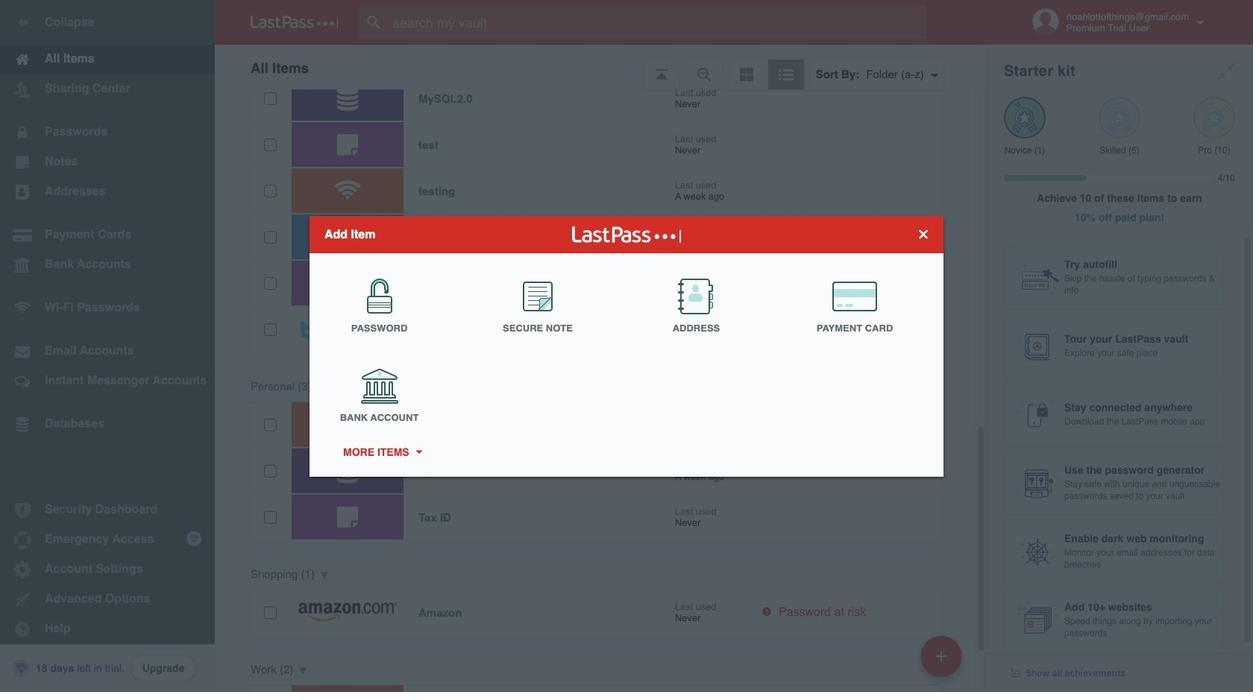 Task type: describe. For each thing, give the bounding box(es) containing it.
lastpass image
[[251, 16, 339, 29]]

search my vault text field
[[360, 6, 956, 39]]

Search search field
[[360, 6, 956, 39]]

new item navigation
[[915, 632, 971, 693]]



Task type: vqa. For each thing, say whether or not it's contained in the screenshot.
text box
no



Task type: locate. For each thing, give the bounding box(es) containing it.
vault options navigation
[[215, 45, 986, 90]]

dialog
[[310, 216, 944, 477]]

main navigation navigation
[[0, 0, 215, 693]]

caret right image
[[413, 451, 424, 454]]

new item image
[[936, 652, 947, 662]]



